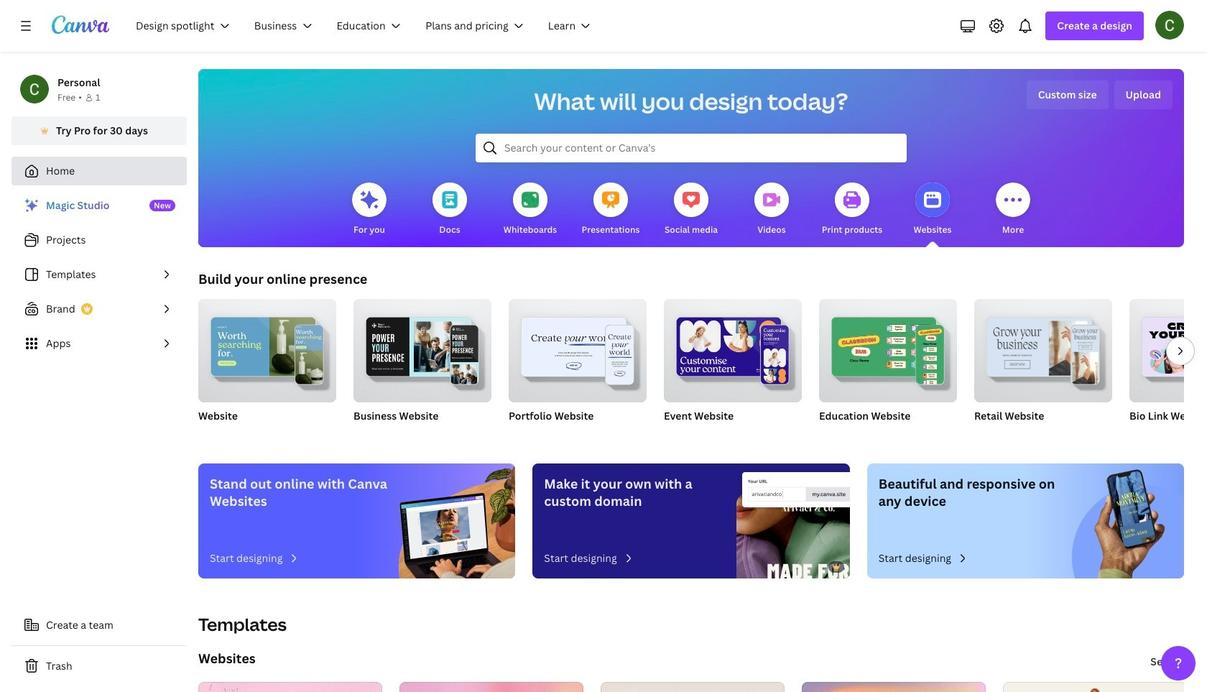 Task type: locate. For each thing, give the bounding box(es) containing it.
group
[[198, 299, 336, 441], [198, 299, 336, 403], [354, 299, 492, 441], [354, 299, 492, 403], [509, 299, 647, 441], [509, 299, 647, 403], [664, 299, 802, 441], [664, 299, 802, 403], [819, 299, 957, 441], [819, 299, 957, 403], [975, 299, 1113, 441], [975, 299, 1113, 403], [1130, 299, 1208, 441], [1130, 299, 1208, 403]]

list
[[12, 191, 187, 358]]

None search field
[[476, 134, 907, 162]]



Task type: describe. For each thing, give the bounding box(es) containing it.
Search search field
[[505, 134, 878, 162]]

christina overa image
[[1156, 11, 1185, 40]]

top level navigation element
[[127, 12, 606, 40]]



Task type: vqa. For each thing, say whether or not it's contained in the screenshot.
Search search field on the top
yes



